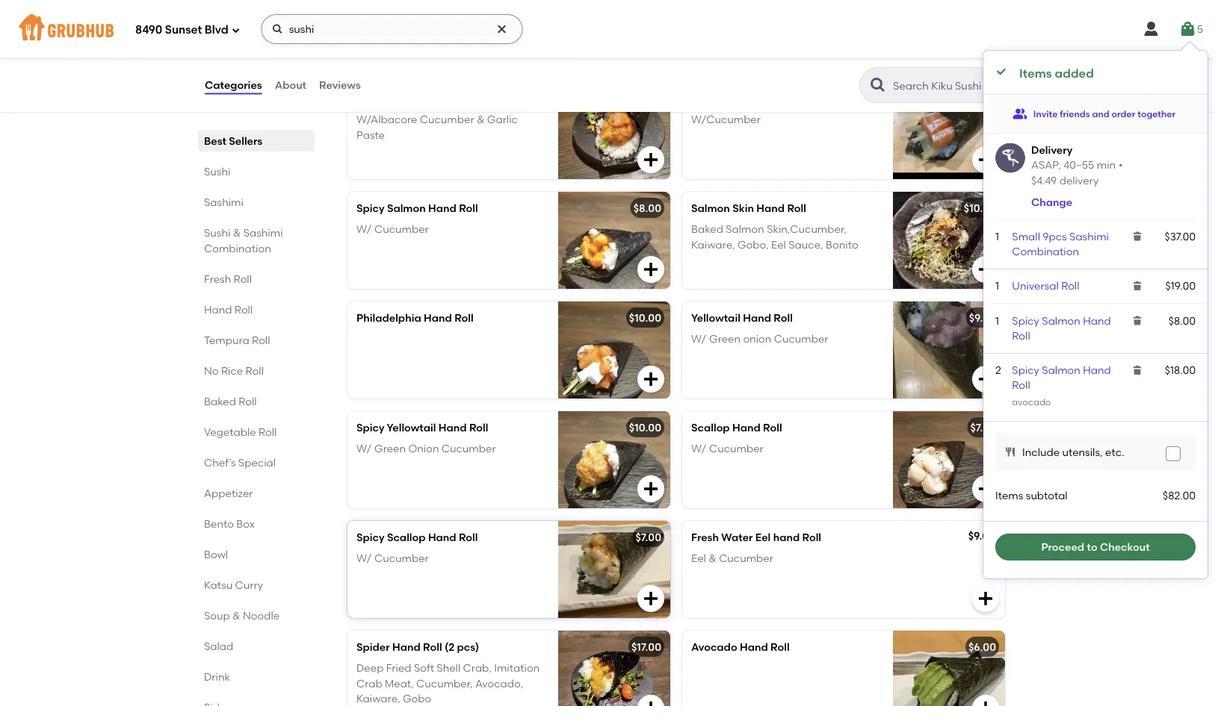 Task type: locate. For each thing, give the bounding box(es) containing it.
baked down salmon skin hand roll
[[691, 223, 723, 236]]

green down yellowtail hand roll
[[709, 333, 741, 346]]

1 vertical spatial 1
[[995, 280, 999, 293]]

onion
[[408, 443, 439, 456]]

bento
[[204, 518, 234, 531]]

vegetable roll
[[204, 426, 277, 439]]

$7.00 for scallop hand roll
[[970, 422, 996, 435]]

1 vertical spatial w/ cucumber
[[691, 443, 764, 456]]

scallop hand roll image
[[893, 412, 1005, 509]]

eel right gobo,
[[771, 238, 786, 251]]

$6.00
[[968, 642, 996, 654]]

0 vertical spatial w/ cucumber
[[356, 223, 429, 236]]

$17.00
[[631, 642, 661, 654]]

katsu
[[204, 579, 233, 592]]

1 vertical spatial sushi
[[204, 226, 230, 239]]

0 vertical spatial $9.00
[[969, 312, 996, 325]]

2 vertical spatial 1
[[995, 314, 999, 327]]

svg image
[[1142, 20, 1160, 38], [1179, 20, 1197, 38], [231, 26, 240, 35], [977, 41, 995, 59], [995, 66, 1007, 78], [642, 151, 660, 169], [977, 151, 995, 169], [642, 261, 660, 279], [977, 261, 995, 279], [1132, 280, 1143, 292], [1132, 365, 1143, 377], [642, 371, 660, 389], [977, 371, 995, 389]]

$10.00 for baked salmon skin,cucumber, kaiware, gobo, eel sauce, bonito
[[964, 202, 996, 215]]

1 for small
[[995, 230, 999, 243]]

spicy inside crunch spicy tuna hand roll button
[[397, 12, 425, 25]]

salmon
[[387, 202, 426, 215], [691, 202, 730, 215], [726, 223, 764, 236], [1042, 314, 1081, 327], [1042, 364, 1081, 377]]

kaiware, inside 'baked salmon skin,cucumber, kaiware, gobo, eel sauce, bonito'
[[691, 238, 735, 251]]

avocado
[[1012, 397, 1051, 408]]

sashimi inside small 9pcs sashimi combination
[[1069, 230, 1109, 243]]

$7.00 for spicy scallop hand roll
[[636, 532, 661, 544]]

garlic albocore hand roll
[[356, 92, 490, 105]]

best sellers tab
[[204, 133, 309, 149]]

0 horizontal spatial fresh
[[204, 273, 231, 285]]

1 horizontal spatial combination
[[1012, 245, 1079, 258]]

0 horizontal spatial combination
[[204, 242, 271, 255]]

kaiware, inside deep fried soft shell crab, imitation crab meat, cucumber, avocado, kaiware, gobo
[[356, 693, 400, 706]]

2 vertical spatial $10.00
[[629, 422, 661, 435]]

0 vertical spatial kaiware,
[[691, 238, 735, 251]]

roll inside button
[[485, 12, 505, 25]]

green for spicy
[[374, 443, 406, 456]]

1 horizontal spatial fresh
[[691, 532, 719, 544]]

0 vertical spatial sushi
[[204, 165, 230, 178]]

soup & noodle tab
[[204, 608, 309, 624]]

fresh roll tab
[[204, 271, 309, 287]]

and
[[1092, 108, 1110, 119]]

baked inside tab
[[204, 395, 236, 408]]

w/ for spicy scallop hand roll
[[356, 553, 372, 566]]

spicy salmon hand roll link up avocado
[[1012, 364, 1111, 392]]

hand
[[455, 12, 483, 25], [440, 92, 468, 105], [428, 202, 456, 215], [757, 202, 785, 215], [204, 303, 232, 316], [424, 312, 452, 325], [743, 312, 771, 325], [1083, 314, 1111, 327], [1083, 364, 1111, 377], [439, 422, 467, 435], [732, 422, 761, 435], [428, 532, 456, 544], [392, 642, 421, 654], [740, 642, 768, 654]]

yellowtail
[[691, 312, 740, 325], [387, 422, 436, 435]]

1 vertical spatial $9.00
[[968, 530, 995, 543]]

0 horizontal spatial kaiware,
[[356, 693, 400, 706]]

meat,
[[385, 678, 414, 691]]

2 horizontal spatial eel
[[771, 238, 786, 251]]

green left onion
[[374, 443, 406, 456]]

items for items subtotal
[[995, 490, 1023, 502]]

search icon image
[[869, 76, 887, 94]]

w/ for yellowtail hand roll
[[691, 333, 707, 346]]

items left added
[[1019, 66, 1052, 81]]

& for soup & noodle
[[232, 610, 240, 623]]

scallop
[[691, 422, 730, 435], [387, 532, 426, 544]]

sellers
[[229, 135, 262, 147]]

proceed to checkout
[[1041, 541, 1150, 554]]

eel
[[771, 238, 786, 251], [755, 532, 771, 544], [691, 553, 706, 566]]

1 up 2
[[995, 314, 999, 327]]

garlic inside w/albacore cucumber & garlic paste
[[487, 113, 518, 126]]

sashimi up sushi & sashimi combination
[[204, 196, 244, 208]]

sushi down best
[[204, 165, 230, 178]]

etc.
[[1105, 446, 1124, 459]]

baked for baked roll
[[204, 395, 236, 408]]

$9.00 down the 'items subtotal'
[[968, 530, 995, 543]]

0 horizontal spatial green
[[374, 443, 406, 456]]

& for eel & cucumber
[[709, 553, 716, 566]]

kaiware, down crab
[[356, 693, 400, 706]]

tempura roll tab
[[204, 333, 309, 348]]

spicy yellowtail hand roll image
[[558, 412, 670, 509]]

1 sushi from the top
[[204, 165, 230, 178]]

onion
[[743, 333, 771, 346]]

combination inside small 9pcs sashimi combination
[[1012, 245, 1079, 258]]

1 horizontal spatial garlic
[[487, 113, 518, 126]]

0 vertical spatial eel
[[771, 238, 786, 251]]

1 horizontal spatial kaiware,
[[691, 238, 735, 251]]

(2
[[445, 642, 454, 654]]

baked down no
[[204, 395, 236, 408]]

salmon inside 'baked salmon skin,cucumber, kaiware, gobo, eel sauce, bonito'
[[726, 223, 764, 236]]

fresh for fresh roll
[[204, 273, 231, 285]]

bowl tab
[[204, 547, 309, 563]]

baked inside 'baked salmon skin,cucumber, kaiware, gobo, eel sauce, bonito'
[[691, 223, 723, 236]]

reviews button
[[318, 58, 362, 112]]

small 9pcs sashimi combination
[[1012, 230, 1109, 258]]

combination for &
[[204, 242, 271, 255]]

delivery icon image
[[995, 143, 1025, 173]]

2 spicy salmon hand roll link from the top
[[1012, 364, 1111, 392]]

& inside sushi & sashimi combination
[[233, 226, 241, 239]]

0 vertical spatial fresh
[[204, 273, 231, 285]]

2 sushi from the top
[[204, 226, 230, 239]]

1 vertical spatial spicy salmon hand roll
[[1012, 314, 1111, 342]]

chef's
[[204, 457, 236, 469]]

& inside w/albacore cucumber & garlic paste
[[477, 113, 485, 126]]

1 vertical spatial $10.00
[[629, 312, 661, 325]]

1 horizontal spatial baked
[[691, 223, 723, 236]]

2
[[995, 364, 1001, 377]]

0 horizontal spatial scallop
[[387, 532, 426, 544]]

fresh for fresh water eel hand roll
[[691, 532, 719, 544]]

0 vertical spatial items
[[1019, 66, 1052, 81]]

2 vertical spatial eel
[[691, 553, 706, 566]]

w/ for scallop hand roll
[[691, 443, 707, 456]]

2 vertical spatial $7.00
[[636, 532, 661, 544]]

2 vertical spatial spicy salmon hand roll
[[1012, 364, 1111, 392]]

fresh roll
[[204, 273, 252, 285]]

soup & noodle
[[204, 610, 280, 623]]

garlic albocore hand roll image
[[558, 82, 670, 179]]

w/ green onion cucumber
[[356, 443, 496, 456]]

no
[[204, 365, 219, 377]]

salmon skin hand roll
[[691, 202, 806, 215]]

vegetable roll tab
[[204, 424, 309, 440]]

0 vertical spatial 1
[[995, 230, 999, 243]]

sashimi right 9pcs
[[1069, 230, 1109, 243]]

rice
[[221, 365, 243, 377]]

1 for universal
[[995, 280, 999, 293]]

2 vertical spatial $8.00
[[1169, 314, 1196, 327]]

include
[[1022, 446, 1060, 459]]

roll
[[485, 12, 505, 25], [471, 92, 490, 105], [459, 202, 478, 215], [787, 202, 806, 215], [234, 273, 252, 285], [1061, 280, 1080, 293], [235, 303, 253, 316], [454, 312, 474, 325], [774, 312, 793, 325], [1012, 330, 1030, 342], [252, 334, 270, 347], [246, 365, 264, 377], [1012, 379, 1030, 392], [239, 395, 257, 408], [469, 422, 488, 435], [763, 422, 782, 435], [259, 426, 277, 439], [459, 532, 478, 544], [802, 532, 821, 544], [423, 642, 442, 654], [771, 642, 790, 654]]

fresh inside tab
[[204, 273, 231, 285]]

1 spicy salmon hand roll link from the top
[[1012, 314, 1111, 342]]

avocado hand roll
[[691, 642, 790, 654]]

hand
[[773, 532, 800, 544]]

sushi
[[204, 165, 230, 178], [204, 226, 230, 239]]

3 1 from the top
[[995, 314, 999, 327]]

combination
[[204, 242, 271, 255], [1012, 245, 1079, 258]]

spicy salmon hand roll image
[[558, 192, 670, 289]]

1 vertical spatial $7.00
[[970, 422, 996, 435]]

sashimi inside sushi & sashimi combination
[[243, 226, 283, 239]]

w/ for spicy salmon hand roll
[[356, 223, 372, 236]]

1 vertical spatial items
[[995, 490, 1023, 502]]

1 vertical spatial kaiware,
[[356, 693, 400, 706]]

40–55
[[1064, 159, 1094, 172]]

philadelphia
[[356, 312, 421, 325]]

spicy salmon hand roll link down the universal roll
[[1012, 314, 1111, 342]]

2 vertical spatial w/ cucumber
[[356, 553, 429, 566]]

0 vertical spatial spicy salmon hand roll link
[[1012, 314, 1111, 342]]

shell
[[437, 663, 461, 675]]

0 vertical spatial baked
[[691, 223, 723, 236]]

1 vertical spatial baked
[[204, 395, 236, 408]]

bento box
[[204, 518, 255, 531]]

fresh left water
[[691, 532, 719, 544]]

1 horizontal spatial scallop
[[691, 422, 730, 435]]

yellowtail up w/ green onion cucumber
[[691, 312, 740, 325]]

1 vertical spatial eel
[[755, 532, 771, 544]]

0 horizontal spatial garlic
[[356, 92, 388, 105]]

Search for food, convenience, alcohol... search field
[[261, 14, 523, 44]]

items
[[1019, 66, 1052, 81], [995, 490, 1023, 502]]

0 horizontal spatial eel
[[691, 553, 706, 566]]

sushi inside sushi & sashimi combination
[[204, 226, 230, 239]]

crunch spicy tuna hand roll
[[356, 12, 505, 25]]

chef's special
[[204, 457, 276, 469]]

yellowtail up onion
[[387, 422, 436, 435]]

1 vertical spatial fresh
[[691, 532, 719, 544]]

items left the subtotal
[[995, 490, 1023, 502]]

0 horizontal spatial yellowtail
[[387, 422, 436, 435]]

svg image
[[272, 23, 284, 35], [496, 23, 508, 35], [642, 41, 660, 59], [1132, 230, 1143, 242], [1132, 315, 1143, 327], [1004, 446, 1016, 458], [1169, 450, 1178, 459], [642, 480, 660, 498], [977, 480, 995, 498], [642, 590, 660, 608], [977, 590, 995, 608], [642, 700, 660, 707], [977, 700, 995, 707]]

sushi up 'fresh roll'
[[204, 226, 230, 239]]

1 vertical spatial green
[[374, 443, 406, 456]]

blvd
[[205, 23, 228, 37]]

2 1 from the top
[[995, 280, 999, 293]]

1 horizontal spatial green
[[709, 333, 741, 346]]

$37.00
[[1165, 230, 1196, 243]]

katsu curry
[[204, 579, 263, 592]]

sushi & sashimi combination tab
[[204, 225, 309, 256]]

eel left hand
[[755, 532, 771, 544]]

combination up 'fresh roll'
[[204, 242, 271, 255]]

0 vertical spatial scallop
[[691, 422, 730, 435]]

0 vertical spatial $10.00
[[964, 202, 996, 215]]

fresh up the hand roll
[[204, 273, 231, 285]]

$9.00 up 2
[[969, 312, 996, 325]]

gobo,
[[738, 238, 769, 251]]

fried
[[386, 663, 411, 675]]

& right 'soup'
[[232, 610, 240, 623]]

categories
[[205, 79, 262, 91]]

salad tab
[[204, 639, 309, 655]]

& down the fresh water eel hand roll
[[709, 553, 716, 566]]

1 vertical spatial spicy salmon hand roll link
[[1012, 364, 1111, 392]]

sushi tab
[[204, 164, 309, 179]]

combination down 9pcs
[[1012, 245, 1079, 258]]

spicy salmon hand roll
[[356, 202, 478, 215], [1012, 314, 1111, 342], [1012, 364, 1111, 392]]

delivery asap, 40–55 min • $4.49 delivery
[[1031, 144, 1123, 187]]

kaiware, left gobo,
[[691, 238, 735, 251]]

tuna
[[427, 12, 452, 25]]

& for sushi & sashimi combination
[[233, 226, 241, 239]]

1 vertical spatial garlic
[[487, 113, 518, 126]]

$10.00
[[964, 202, 996, 215], [629, 312, 661, 325], [629, 422, 661, 435]]

change
[[1031, 196, 1072, 209]]

1 left universal on the top right of page
[[995, 280, 999, 293]]

tab
[[204, 700, 309, 707]]

hand inside hand roll tab
[[204, 303, 232, 316]]

cucumber
[[420, 113, 474, 126], [374, 223, 429, 236], [774, 333, 828, 346], [441, 443, 496, 456], [709, 443, 764, 456], [374, 553, 429, 566], [719, 553, 773, 566]]

combination inside sushi & sashimi combination
[[204, 242, 271, 255]]

1 left small
[[995, 230, 999, 243]]

0 vertical spatial green
[[709, 333, 741, 346]]

eel down the fresh water eel hand roll
[[691, 553, 706, 566]]

& down "sashimi" tab at top
[[233, 226, 241, 239]]

0 horizontal spatial baked
[[204, 395, 236, 408]]

salmon skin hand roll image
[[893, 192, 1005, 289]]

&
[[477, 113, 485, 126], [233, 226, 241, 239], [709, 553, 716, 566], [232, 610, 240, 623]]

kaiware,
[[691, 238, 735, 251], [356, 693, 400, 706]]

$7.00
[[970, 92, 996, 105], [970, 422, 996, 435], [636, 532, 661, 544]]

& inside soup & noodle tab
[[232, 610, 240, 623]]

avocado,
[[475, 678, 523, 691]]

& down the garlic albocore hand roll
[[477, 113, 485, 126]]

order
[[1112, 108, 1135, 119]]

sashimi down "sashimi" tab at top
[[243, 226, 283, 239]]

spicy salmon hand roll link
[[1012, 314, 1111, 342], [1012, 364, 1111, 392]]

tempura
[[204, 334, 249, 347]]

gobo
[[403, 693, 431, 706]]

0 vertical spatial yellowtail
[[691, 312, 740, 325]]

1 1 from the top
[[995, 230, 999, 243]]

friends
[[1060, 108, 1090, 119]]



Task type: vqa. For each thing, say whether or not it's contained in the screenshot.
"Crab"
yes



Task type: describe. For each thing, give the bounding box(es) containing it.
imitation
[[494, 663, 540, 675]]

universal roll
[[1012, 280, 1080, 293]]

spicy salmon hand roll link for 2
[[1012, 364, 1111, 392]]

spicy scallop hand roll image
[[558, 522, 670, 619]]

philadelphia hand roll
[[356, 312, 474, 325]]

1 horizontal spatial eel
[[755, 532, 771, 544]]

delivery
[[1059, 174, 1099, 187]]

0 vertical spatial $7.00
[[970, 92, 996, 105]]

cucumber inside w/albacore cucumber & garlic paste
[[420, 113, 474, 126]]

•
[[1119, 159, 1123, 172]]

vegetable
[[204, 426, 256, 439]]

box
[[236, 518, 255, 531]]

items subtotal
[[995, 490, 1068, 502]]

fresh water eel hand roll
[[691, 532, 821, 544]]

water
[[721, 532, 753, 544]]

baked for baked salmon skin,cucumber, kaiware, gobo, eel sauce, bonito
[[691, 223, 723, 236]]

categories button
[[204, 58, 263, 112]]

w/albacore
[[356, 113, 417, 126]]

1 vertical spatial yellowtail
[[387, 422, 436, 435]]

1 horizontal spatial yellowtail
[[691, 312, 740, 325]]

salmon hand roll image
[[893, 82, 1005, 179]]

sashimi tab
[[204, 194, 309, 210]]

baked salmon skin,cucumber, kaiware, gobo, eel sauce, bonito
[[691, 223, 858, 251]]

5
[[1197, 23, 1203, 35]]

combination for 9pcs
[[1012, 245, 1079, 258]]

w/albacore cucumber & garlic paste
[[356, 113, 518, 141]]

appetizer
[[204, 487, 253, 500]]

spicy yellowtail hand roll
[[356, 422, 488, 435]]

best sellers
[[204, 135, 262, 147]]

universal roll link
[[1012, 280, 1080, 293]]

spicy scallop hand roll
[[356, 532, 478, 544]]

deep
[[356, 663, 384, 675]]

spicy salmon hand roll link for 1
[[1012, 314, 1111, 342]]

items for items added
[[1019, 66, 1052, 81]]

soft
[[414, 663, 434, 675]]

no rice roll
[[204, 365, 264, 377]]

appetizer tab
[[204, 486, 309, 501]]

baked roll tab
[[204, 394, 309, 410]]

yellowtail hand roll
[[691, 312, 793, 325]]

bowl
[[204, 549, 228, 561]]

include utensils, etc.
[[1022, 446, 1124, 459]]

w/ cucumber for salmon
[[356, 223, 429, 236]]

hand inside crunch spicy tuna hand roll button
[[455, 12, 483, 25]]

$8.00 inside items added tooltip
[[1169, 314, 1196, 327]]

$10.00 for w/ green onion cucumber
[[629, 422, 661, 435]]

salad
[[204, 640, 233, 653]]

sunset
[[165, 23, 202, 37]]

$82.00
[[1163, 490, 1196, 502]]

8490 sunset blvd
[[135, 23, 228, 37]]

to
[[1087, 541, 1098, 554]]

spicy salmon hand roll for 1
[[1012, 314, 1111, 342]]

no rice roll tab
[[204, 363, 309, 379]]

together
[[1138, 108, 1176, 119]]

invite friends and order together
[[1033, 108, 1176, 119]]

1 vertical spatial $8.00
[[633, 202, 661, 215]]

small 9pcs sashimi combination link
[[1012, 230, 1109, 258]]

subtotal
[[1026, 490, 1068, 502]]

people icon image
[[1012, 107, 1027, 121]]

hand roll
[[204, 303, 253, 316]]

$18.00
[[1165, 364, 1196, 377]]

w/ cucumber for hand
[[691, 443, 764, 456]]

w/ cucumber for scallop
[[356, 553, 429, 566]]

added
[[1055, 66, 1094, 81]]

crunch
[[356, 12, 394, 25]]

5 button
[[1179, 16, 1203, 43]]

avocado hand roll image
[[893, 631, 1005, 707]]

svg image inside 5 button
[[1179, 20, 1197, 38]]

crab,
[[463, 663, 492, 675]]

tempura roll
[[204, 334, 270, 347]]

utensils,
[[1062, 446, 1103, 459]]

w/cucumber
[[691, 113, 761, 126]]

sushi & sashimi combination
[[204, 226, 283, 255]]

deep fried soft shell crab, imitation crab meat, cucumber, avocado, kaiware, gobo
[[356, 663, 540, 706]]

sushi for sushi
[[204, 165, 230, 178]]

hand roll tab
[[204, 302, 309, 318]]

avocado
[[691, 642, 737, 654]]

philadelphia hand roll image
[[558, 302, 670, 399]]

chef's special tab
[[204, 455, 309, 471]]

w/ green onion cucumber
[[691, 333, 828, 346]]

checkout
[[1100, 541, 1150, 554]]

$4.49
[[1031, 174, 1057, 187]]

spider hand roll (2 pcs) image
[[558, 631, 670, 707]]

green for yellowtail
[[709, 333, 741, 346]]

special
[[238, 457, 276, 469]]

cucumber,
[[416, 678, 473, 691]]

bento box tab
[[204, 516, 309, 532]]

katsu curry tab
[[204, 578, 309, 593]]

8490
[[135, 23, 162, 37]]

about button
[[274, 58, 307, 112]]

min
[[1097, 159, 1116, 172]]

w/ for spicy yellowtail hand roll
[[356, 443, 372, 456]]

1 vertical spatial scallop
[[387, 532, 426, 544]]

sauce,
[[789, 238, 823, 251]]

sushi for sushi & sashimi combination
[[204, 226, 230, 239]]

0 vertical spatial spicy salmon hand roll
[[356, 202, 478, 215]]

eel inside 'baked salmon skin,cucumber, kaiware, gobo, eel sauce, bonito'
[[771, 238, 786, 251]]

main navigation navigation
[[0, 0, 1215, 58]]

sashimi for small
[[1069, 230, 1109, 243]]

albocore
[[390, 92, 438, 105]]

spicy salmon hand roll for 2
[[1012, 364, 1111, 392]]

about
[[275, 79, 306, 91]]

soup
[[204, 610, 230, 623]]

invite friends and order together button
[[1012, 101, 1176, 127]]

sashimi for sushi
[[243, 226, 283, 239]]

skin
[[733, 202, 754, 215]]

Search Kiku Sushi Larchmont search field
[[892, 78, 1006, 93]]

0 vertical spatial $8.00
[[633, 92, 661, 105]]

crab
[[356, 678, 382, 691]]

change button
[[1031, 195, 1072, 210]]

reviews
[[319, 79, 361, 91]]

1 for spicy
[[995, 314, 999, 327]]

noodle
[[243, 610, 280, 623]]

drink tab
[[204, 670, 309, 685]]

proceed
[[1041, 541, 1084, 554]]

baked roll
[[204, 395, 257, 408]]

best
[[204, 135, 226, 147]]

0 vertical spatial garlic
[[356, 92, 388, 105]]

yellowtail hand roll image
[[893, 302, 1005, 399]]

pcs)
[[457, 642, 479, 654]]

items added tooltip
[[983, 42, 1208, 579]]

curry
[[235, 579, 263, 592]]

eel & cucumber
[[691, 553, 773, 566]]

drink
[[204, 671, 230, 684]]

universal
[[1012, 280, 1059, 293]]



